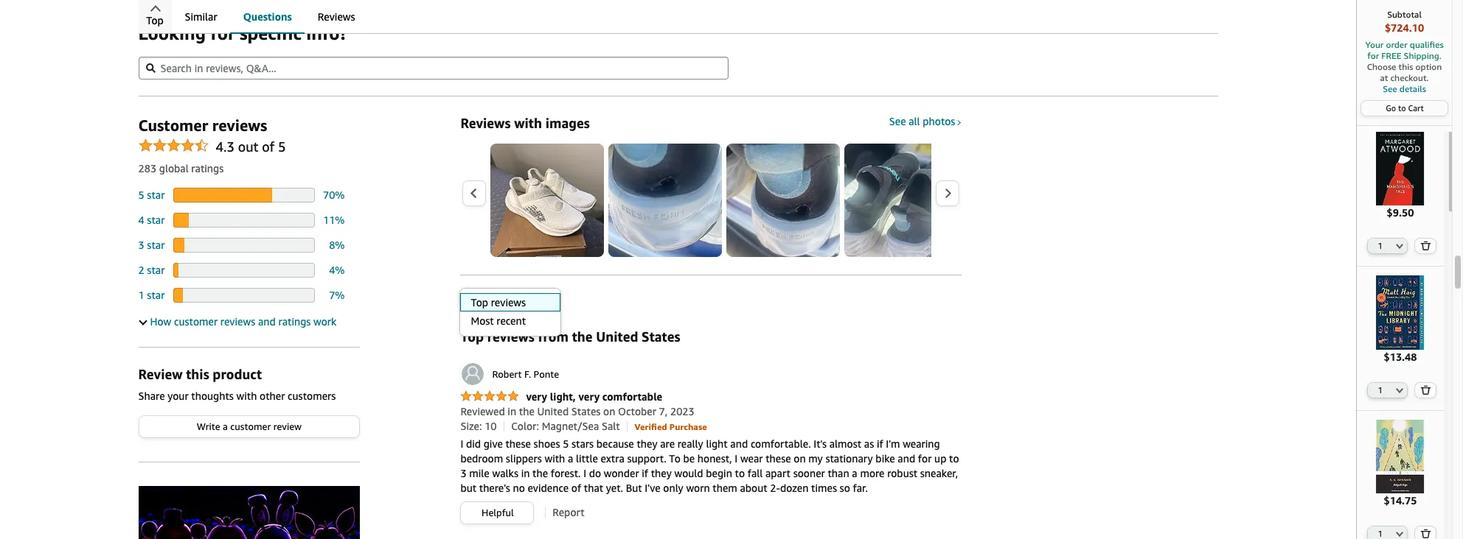 Task type: locate. For each thing, give the bounding box(es) containing it.
a right write
[[223, 421, 228, 433]]

0 vertical spatial dropdown image
[[1396, 388, 1404, 393]]

1 vertical spatial this
[[186, 367, 209, 383]]

0 horizontal spatial in
[[508, 405, 516, 418]]

see up go
[[1383, 83, 1397, 94]]

1 horizontal spatial ratings
[[278, 316, 311, 328]]

if down support.
[[642, 467, 648, 480]]

1 vertical spatial with
[[236, 390, 257, 403]]

$14.75
[[1384, 495, 1417, 507]]

they up i've
[[651, 467, 672, 480]]

0 horizontal spatial customer
[[174, 316, 218, 328]]

reviewed
[[460, 405, 505, 418]]

1 vertical spatial for
[[1367, 50, 1379, 61]]

dropdown image up "from" on the bottom left of the page
[[548, 293, 556, 299]]

no
[[513, 482, 525, 495]]

top
[[146, 14, 164, 27], [466, 291, 480, 301], [471, 296, 488, 309], [460, 329, 484, 345]]

1 progress bar from the top
[[173, 188, 315, 203]]

to
[[1398, 103, 1406, 113], [949, 453, 959, 465], [735, 467, 745, 480]]

reviews up most recent link
[[491, 296, 526, 309]]

| image right 'salt' in the bottom of the page
[[627, 422, 628, 432]]

5 right out
[[278, 139, 286, 155]]

Search in reviews, Q&A... search field
[[138, 57, 728, 80]]

5 star
[[138, 189, 165, 202]]

list inside top reviews element
[[491, 144, 1463, 258]]

progress bar
[[173, 188, 315, 203], [173, 213, 315, 228], [173, 239, 315, 253], [173, 264, 315, 278], [173, 289, 315, 303]]

to left fall
[[735, 467, 745, 480]]

for inside i did give these shoes 5 stars because they are really light and comfortable. it's almost as if i'm wearing bedroom slippers with a little extra support. to be honest, i wear these on my stationary bike and for up to 3 mile walks in the forest. i do wonder if they would begin to fall apart sooner than a more robust sneaker, but there's no evidence of that yet. but i've only worn them about 2-dozen times so far.
[[918, 453, 932, 465]]

2023
[[670, 405, 695, 418]]

0 vertical spatial for
[[210, 23, 235, 44]]

star down 2 star
[[147, 289, 165, 302]]

top inside top reviews most recent
[[471, 296, 488, 309]]

light,
[[550, 391, 576, 403]]

1 vertical spatial reviews
[[460, 115, 511, 132]]

in inside i did give these shoes 5 stars because they are really light and comfortable. it's almost as if i'm wearing bedroom slippers with a little extra support. to be honest, i wear these on my stationary bike and for up to 3 mile walks in the forest. i do wonder if they would begin to fall apart sooner than a more robust sneaker, but there's no evidence of that yet. but i've only worn them about 2-dozen times so far.
[[521, 467, 530, 480]]

i left 'do' at the left
[[583, 467, 586, 480]]

1 horizontal spatial a
[[568, 453, 573, 465]]

customer
[[174, 316, 218, 328], [230, 421, 271, 433]]

0 vertical spatial to
[[1398, 103, 1406, 113]]

3 inside i did give these shoes 5 stars because they are really light and comfortable. it's almost as if i'm wearing bedroom slippers with a little extra support. to be honest, i wear these on my stationary bike and for up to 3 mile walks in the forest. i do wonder if they would begin to fall apart sooner than a more robust sneaker, but there's no evidence of that yet. but i've only worn them about 2-dozen times so far.
[[460, 467, 467, 480]]

ratings left work
[[278, 316, 311, 328]]

0 horizontal spatial reviews
[[318, 10, 355, 23]]

2 vertical spatial and
[[898, 453, 915, 465]]

2 horizontal spatial 5
[[563, 438, 569, 450]]

5
[[278, 139, 286, 155], [138, 189, 144, 202], [563, 438, 569, 450]]

5 left stars
[[563, 438, 569, 450]]

delete image for $9.50
[[1421, 241, 1431, 251]]

0 horizontal spatial with
[[236, 390, 257, 403]]

1 horizontal spatial this
[[1399, 61, 1413, 72]]

if
[[877, 438, 883, 450], [642, 467, 648, 480]]

previous image
[[470, 188, 478, 199]]

2 star from the top
[[147, 214, 165, 227]]

0 vertical spatial of
[[262, 139, 275, 155]]

of left that
[[571, 482, 581, 495]]

0 horizontal spatial united
[[537, 405, 569, 418]]

see
[[1383, 83, 1397, 94], [889, 115, 906, 128]]

customers
[[288, 390, 336, 403]]

0 horizontal spatial very
[[526, 391, 547, 403]]

1 for $9.50
[[1378, 241, 1383, 251]]

2 horizontal spatial i
[[735, 453, 738, 465]]

delete image for $14.75
[[1421, 529, 1431, 539]]

recent
[[497, 315, 526, 327]]

0 horizontal spatial these
[[505, 438, 531, 450]]

2 horizontal spatial and
[[898, 453, 915, 465]]

star down 4 star link
[[147, 239, 165, 252]]

very
[[526, 391, 547, 403], [579, 391, 600, 403]]

2 vertical spatial with
[[545, 453, 565, 465]]

1 horizontal spatial in
[[521, 467, 530, 480]]

for left free
[[1367, 50, 1379, 61]]

and
[[258, 316, 276, 328], [730, 438, 748, 450], [898, 453, 915, 465]]

progress bar for 3 star
[[173, 239, 315, 253]]

on left my
[[794, 453, 806, 465]]

the up evidence
[[532, 467, 548, 480]]

top for top reviews most recent
[[471, 296, 488, 309]]

1 vertical spatial and
[[730, 438, 748, 450]]

a up forest.
[[568, 453, 573, 465]]

$13.48
[[1384, 351, 1417, 363]]

reviews
[[318, 10, 355, 23], [460, 115, 511, 132]]

1 for $14.75
[[1378, 529, 1383, 539]]

size: 10
[[460, 420, 497, 433]]

looking
[[138, 23, 206, 44]]

these up apart
[[766, 453, 791, 465]]

for inside your order qualifies for free shipping. choose this option at checkout. see details
[[1367, 50, 1379, 61]]

see details link
[[1364, 83, 1445, 94]]

they
[[637, 438, 657, 450], [651, 467, 672, 480]]

verified
[[635, 422, 667, 433]]

1 delete image from the top
[[1421, 241, 1431, 251]]

progress bar for 2 star
[[173, 264, 315, 278]]

70%
[[323, 189, 345, 202]]

i left wear
[[735, 453, 738, 465]]

0 horizontal spatial ratings
[[191, 163, 224, 175]]

these up slippers
[[505, 438, 531, 450]]

1 horizontal spatial see
[[1383, 83, 1397, 94]]

images
[[545, 115, 590, 132]]

states up comfortable on the left bottom of page
[[642, 329, 680, 345]]

0 horizontal spatial dropdown image
[[548, 293, 556, 299]]

3 progress bar from the top
[[173, 239, 315, 253]]

for down similar
[[210, 23, 235, 44]]

2 dropdown image from the top
[[1396, 532, 1404, 538]]

this up 'see details' link
[[1399, 61, 1413, 72]]

star for 2 star
[[147, 264, 165, 277]]

1 vertical spatial customer
[[230, 421, 271, 433]]

global
[[159, 163, 189, 175]]

0 vertical spatial the
[[572, 329, 593, 345]]

but
[[460, 482, 476, 495]]

1 vertical spatial dropdown image
[[548, 293, 556, 299]]

0 horizontal spatial this
[[186, 367, 209, 383]]

ratings down 4.3
[[191, 163, 224, 175]]

of right out
[[262, 139, 275, 155]]

4 progress bar from the top
[[173, 264, 315, 278]]

reviews up most at the bottom of the page
[[482, 291, 510, 301]]

very light, very comfortable
[[526, 391, 662, 403]]

more
[[860, 467, 885, 480]]

0 horizontal spatial 5
[[138, 189, 144, 202]]

0 horizontal spatial i
[[460, 438, 463, 450]]

2 vertical spatial for
[[918, 453, 932, 465]]

0 vertical spatial this
[[1399, 61, 1413, 72]]

shipping.
[[1404, 50, 1442, 61]]

mile
[[469, 467, 489, 480]]

dozen
[[780, 482, 809, 495]]

0 vertical spatial they
[[637, 438, 657, 450]]

dropdown image for $13.48
[[1396, 388, 1404, 393]]

on
[[603, 405, 615, 418], [794, 453, 806, 465]]

these
[[505, 438, 531, 450], [766, 453, 791, 465]]

1 vertical spatial ratings
[[278, 316, 311, 328]]

search image
[[146, 63, 155, 73]]

dropdown image down $14.75
[[1396, 532, 1404, 538]]

3
[[138, 239, 144, 252], [460, 467, 467, 480]]

cart
[[1408, 103, 1424, 113]]

1 dropdown image from the top
[[1396, 388, 1404, 393]]

0 vertical spatial dropdown image
[[1396, 244, 1404, 249]]

1 star from the top
[[147, 189, 165, 202]]

1 horizontal spatial customer
[[230, 421, 271, 433]]

11% link
[[323, 214, 345, 227]]

0 vertical spatial united
[[596, 329, 638, 345]]

most recent link
[[460, 312, 561, 330]]

5 progress bar from the top
[[173, 289, 315, 303]]

0 horizontal spatial for
[[210, 23, 235, 44]]

top for top reviews from the united states
[[460, 329, 484, 345]]

reviews down 'recent'
[[487, 329, 534, 345]]

0 vertical spatial and
[[258, 316, 276, 328]]

than
[[828, 467, 849, 480]]

1 vertical spatial these
[[766, 453, 791, 465]]

1 vertical spatial delete image
[[1421, 385, 1431, 395]]

dropdown image
[[1396, 244, 1404, 249], [548, 293, 556, 299]]

only
[[663, 482, 683, 495]]

dropdown image down $13.48
[[1396, 388, 1404, 393]]

top reviews option
[[460, 293, 561, 312]]

2 very from the left
[[579, 391, 600, 403]]

they up support.
[[637, 438, 657, 450]]

for down wearing
[[918, 453, 932, 465]]

2 vertical spatial delete image
[[1421, 529, 1431, 539]]

write
[[197, 421, 220, 433]]

4 star
[[138, 214, 165, 227]]

1 horizontal spatial dropdown image
[[1396, 244, 1404, 249]]

states down very light, very comfortable
[[571, 405, 601, 418]]

wonder
[[604, 467, 639, 480]]

reviews for top reviews
[[482, 291, 510, 301]]

with left 'images'
[[514, 115, 542, 132]]

and up robust
[[898, 453, 915, 465]]

reviews inside top reviews most recent
[[491, 296, 526, 309]]

and left work
[[258, 316, 276, 328]]

| image right 10 in the bottom left of the page
[[504, 422, 504, 432]]

reviews up info?
[[318, 10, 355, 23]]

the right "from" on the bottom left of the page
[[572, 329, 593, 345]]

this inside review this product share your thoughts with other customers
[[186, 367, 209, 383]]

1 horizontal spatial very
[[579, 391, 600, 403]]

delete image
[[1421, 241, 1431, 251], [1421, 385, 1431, 395], [1421, 529, 1431, 539]]

top reviews
[[466, 291, 510, 301]]

to
[[669, 453, 680, 465]]

top reviews element
[[138, 96, 1463, 540]]

with down product
[[236, 390, 257, 403]]

3 star link
[[138, 239, 165, 252]]

i left did
[[460, 438, 463, 450]]

3 up but at the left of the page
[[460, 467, 467, 480]]

2 horizontal spatial with
[[545, 453, 565, 465]]

1 horizontal spatial states
[[642, 329, 680, 345]]

to right go
[[1398, 103, 1406, 113]]

0 vertical spatial i
[[460, 438, 463, 450]]

283
[[138, 163, 156, 175]]

1 horizontal spatial on
[[794, 453, 806, 465]]

in down slippers
[[521, 467, 530, 480]]

reviews for customer reviews
[[212, 117, 267, 135]]

3 down 4
[[138, 239, 144, 252]]

1 horizontal spatial of
[[571, 482, 581, 495]]

light
[[706, 438, 728, 450]]

star right 2
[[147, 264, 165, 277]]

dropdown image
[[1396, 388, 1404, 393], [1396, 532, 1404, 538]]

1 horizontal spatial with
[[514, 115, 542, 132]]

star up 4 star
[[147, 189, 165, 202]]

subtotal
[[1387, 9, 1422, 20]]

0 horizontal spatial to
[[735, 467, 745, 480]]

with
[[514, 115, 542, 132], [236, 390, 257, 403], [545, 453, 565, 465]]

this inside your order qualifies for free shipping. choose this option at checkout. see details
[[1399, 61, 1413, 72]]

top for top
[[146, 14, 164, 27]]

if right as
[[877, 438, 883, 450]]

this up thoughts
[[186, 367, 209, 383]]

2 vertical spatial 5
[[563, 438, 569, 450]]

0 vertical spatial reviews
[[318, 10, 355, 23]]

3 star from the top
[[147, 239, 165, 252]]

reviews inside dropdown button
[[220, 316, 255, 328]]

reviews up 'previous' 'icon'
[[460, 115, 511, 132]]

2 progress bar from the top
[[173, 213, 315, 228]]

| image
[[545, 508, 546, 519]]

Helpful submit
[[461, 503, 533, 524]]

5 up 4
[[138, 189, 144, 202]]

slippers
[[506, 453, 542, 465]]

1 horizontal spatial 3
[[460, 467, 467, 480]]

1 horizontal spatial 5
[[278, 139, 286, 155]]

1 vertical spatial to
[[949, 453, 959, 465]]

0 horizontal spatial on
[[603, 405, 615, 418]]

how customer reviews and ratings work button
[[138, 315, 337, 330]]

1 vertical spatial if
[[642, 467, 648, 480]]

united down very light, very comfortable link
[[537, 405, 569, 418]]

customer inside how customer reviews and ratings work dropdown button
[[174, 316, 218, 328]]

reviews up out
[[212, 117, 267, 135]]

1 vertical spatial i
[[735, 453, 738, 465]]

in up the color:
[[508, 405, 516, 418]]

very down f.
[[526, 391, 547, 403]]

3 delete image from the top
[[1421, 529, 1431, 539]]

how customer reviews and ratings work
[[150, 316, 337, 328]]

star for 5 star
[[147, 189, 165, 202]]

verified purchase
[[635, 422, 707, 433]]

sooner
[[793, 467, 825, 480]]

0 vertical spatial states
[[642, 329, 680, 345]]

ratings inside dropdown button
[[278, 316, 311, 328]]

the up the color:
[[519, 405, 535, 418]]

1 horizontal spatial reviews
[[460, 115, 511, 132]]

$9.50
[[1387, 207, 1414, 219]]

dropdown image down $9.50
[[1396, 244, 1404, 249]]

on up 'salt' in the bottom of the page
[[603, 405, 615, 418]]

1 vertical spatial states
[[571, 405, 601, 418]]

4 star from the top
[[147, 264, 165, 277]]

customer right how
[[174, 316, 218, 328]]

thoughts
[[191, 390, 234, 403]]

free
[[1381, 50, 1401, 61]]

reviews up product
[[220, 316, 255, 328]]

see left all on the right
[[889, 115, 906, 128]]

with down shoes
[[545, 453, 565, 465]]

progress bar for 5 star
[[173, 188, 315, 203]]

but
[[626, 482, 642, 495]]

ratings
[[191, 163, 224, 175], [278, 316, 311, 328]]

2 horizontal spatial for
[[1367, 50, 1379, 61]]

1 horizontal spatial united
[[596, 329, 638, 345]]

a down stationary
[[852, 467, 857, 480]]

customer left review
[[230, 421, 271, 433]]

a
[[223, 421, 228, 433], [568, 453, 573, 465], [852, 467, 857, 480]]

0 vertical spatial customer
[[174, 316, 218, 328]]

1 vertical spatial on
[[794, 453, 806, 465]]

1 horizontal spatial i
[[583, 467, 586, 480]]

united up comfortable on the left bottom of page
[[596, 329, 638, 345]]

2 vertical spatial i
[[583, 467, 586, 480]]

far.
[[853, 482, 868, 495]]

1 horizontal spatial | image
[[627, 422, 628, 432]]

0 horizontal spatial see
[[889, 115, 906, 128]]

to right up
[[949, 453, 959, 465]]

photos
[[923, 115, 955, 128]]

1 for $13.48
[[1378, 385, 1383, 395]]

2 delete image from the top
[[1421, 385, 1431, 395]]

1 vertical spatial 3
[[460, 467, 467, 480]]

star right 4
[[147, 214, 165, 227]]

reviews for reviews with images
[[460, 115, 511, 132]]

list
[[491, 144, 1463, 258]]

0 vertical spatial on
[[603, 405, 615, 418]]

list box
[[460, 293, 561, 330]]

0 horizontal spatial 3
[[138, 239, 144, 252]]

ponte
[[534, 369, 559, 380]]

None submit
[[1415, 239, 1436, 254], [1415, 383, 1436, 398], [1415, 527, 1436, 540], [1415, 239, 1436, 254], [1415, 383, 1436, 398], [1415, 527, 1436, 540]]

stationary
[[825, 453, 873, 465]]

go to cart
[[1386, 103, 1424, 113]]

1 vertical spatial the
[[519, 405, 535, 418]]

0 horizontal spatial if
[[642, 467, 648, 480]]

1 very from the left
[[526, 391, 547, 403]]

1
[[1378, 241, 1383, 251], [138, 289, 144, 302], [1378, 385, 1383, 395], [1378, 529, 1383, 539]]

in
[[508, 405, 516, 418], [521, 467, 530, 480]]

| image
[[504, 422, 504, 432], [627, 422, 628, 432]]

bike
[[876, 453, 895, 465]]

delete image for $13.48
[[1421, 385, 1431, 395]]

really
[[678, 438, 703, 450]]

0 horizontal spatial | image
[[504, 422, 504, 432]]

0 vertical spatial in
[[508, 405, 516, 418]]

very up the reviewed in the united states on october 7, 2023
[[579, 391, 600, 403]]

0 horizontal spatial of
[[262, 139, 275, 155]]

4%
[[329, 264, 345, 277]]

0 horizontal spatial and
[[258, 316, 276, 328]]

4
[[138, 214, 144, 227]]

0 vertical spatial delete image
[[1421, 241, 1431, 251]]

and up wear
[[730, 438, 748, 450]]

0 horizontal spatial states
[[571, 405, 601, 418]]

0 vertical spatial see
[[1383, 83, 1397, 94]]

0 vertical spatial with
[[514, 115, 542, 132]]

5 star from the top
[[147, 289, 165, 302]]

reviews inside top reviews element
[[460, 115, 511, 132]]



Task type: vqa. For each thing, say whether or not it's contained in the screenshot.
the bottommost greater
no



Task type: describe. For each thing, give the bounding box(es) containing it.
star for 4 star
[[147, 214, 165, 227]]

most
[[471, 315, 494, 327]]

because
[[596, 438, 634, 450]]

i've
[[645, 482, 660, 495]]

forest.
[[551, 467, 581, 480]]

1 vertical spatial 5
[[138, 189, 144, 202]]

salt
[[602, 420, 620, 433]]

fall
[[748, 467, 763, 480]]

1 inside top reviews element
[[138, 289, 144, 302]]

all
[[909, 115, 920, 128]]

the handmaid&#39;s tale image
[[1363, 132, 1437, 206]]

reviews for top reviews from the united states
[[487, 329, 534, 345]]

specific
[[240, 23, 302, 44]]

2 | image from the left
[[627, 422, 628, 432]]

looking for specific info?
[[138, 23, 347, 44]]

how
[[150, 316, 171, 328]]

2 horizontal spatial a
[[852, 467, 857, 480]]

with inside review this product share your thoughts with other customers
[[236, 390, 257, 403]]

checkout.
[[1390, 72, 1429, 83]]

that
[[584, 482, 603, 495]]

out
[[238, 139, 258, 155]]

a inside write a customer review 'link'
[[223, 421, 228, 433]]

i'm
[[886, 438, 900, 450]]

1 vertical spatial a
[[568, 453, 573, 465]]

questions
[[243, 10, 292, 23]]

7%
[[329, 289, 345, 302]]

malgudi days (penguin classics) image
[[1363, 420, 1437, 494]]

report
[[553, 507, 584, 519]]

reviewed in the united states on october 7, 2023
[[460, 405, 695, 418]]

1 star link
[[138, 289, 165, 302]]

support.
[[627, 453, 666, 465]]

1 horizontal spatial to
[[949, 453, 959, 465]]

qualifies
[[1410, 39, 1444, 50]]

begin
[[706, 467, 732, 480]]

october
[[618, 405, 656, 418]]

star for 3 star
[[147, 239, 165, 252]]

2 vertical spatial to
[[735, 467, 745, 480]]

star for 1 star
[[147, 289, 165, 302]]

info?
[[306, 23, 347, 44]]

3 star
[[138, 239, 165, 252]]

size:
[[460, 420, 482, 433]]

1 vertical spatial they
[[651, 467, 672, 480]]

up
[[934, 453, 946, 465]]

next image
[[944, 188, 952, 199]]

it's
[[814, 438, 827, 450]]

$724.10
[[1385, 21, 1424, 34]]

review
[[138, 367, 183, 383]]

worn
[[686, 482, 710, 495]]

progress bar for 4 star
[[173, 213, 315, 228]]

wearing
[[903, 438, 940, 450]]

7% link
[[329, 289, 345, 302]]

at
[[1380, 72, 1388, 83]]

see inside your order qualifies for free shipping. choose this option at checkout. see details
[[1383, 83, 1397, 94]]

1 horizontal spatial and
[[730, 438, 748, 450]]

share
[[138, 390, 165, 403]]

times
[[811, 482, 837, 495]]

are
[[660, 438, 675, 450]]

be
[[683, 453, 695, 465]]

wear
[[740, 453, 763, 465]]

see all photos
[[889, 115, 955, 128]]

go
[[1386, 103, 1396, 113]]

details
[[1400, 83, 1426, 94]]

dropdown image for 1
[[1396, 244, 1404, 249]]

11%
[[323, 214, 345, 227]]

purchase
[[669, 422, 707, 433]]

yet.
[[606, 482, 623, 495]]

1 horizontal spatial if
[[877, 438, 883, 450]]

give
[[484, 438, 503, 450]]

option
[[1416, 61, 1442, 72]]

2 star
[[138, 264, 165, 277]]

with inside i did give these shoes 5 stars because they are really light and comfortable. it's almost as if i'm wearing bedroom slippers with a little extra support. to be honest, i wear these on my stationary bike and for up to 3 mile walks in the forest. i do wonder if they would begin to fall apart sooner than a more robust sneaker, but there's no evidence of that yet. but i've only worn them about 2-dozen times so far.
[[545, 453, 565, 465]]

the midnight library: a gma book club pick (a novel) image
[[1363, 276, 1437, 350]]

customer
[[138, 117, 208, 135]]

1 | image from the left
[[504, 422, 504, 432]]

there's
[[479, 482, 510, 495]]

2 horizontal spatial to
[[1398, 103, 1406, 113]]

f.
[[524, 369, 531, 380]]

2-
[[770, 482, 780, 495]]

your
[[1365, 39, 1384, 50]]

similar
[[185, 10, 217, 23]]

dropdown image for top reviews
[[548, 293, 556, 299]]

0 vertical spatial these
[[505, 438, 531, 450]]

see inside top reviews element
[[889, 115, 906, 128]]

top reviews most recent
[[471, 296, 526, 327]]

reviews for top reviews most recent
[[491, 296, 526, 309]]

1 star
[[138, 289, 165, 302]]

10
[[485, 420, 497, 433]]

5 star link
[[138, 189, 165, 202]]

robust
[[887, 467, 917, 480]]

and inside dropdown button
[[258, 316, 276, 328]]

verified purchase link
[[635, 420, 707, 433]]

apart
[[765, 467, 791, 480]]

review
[[273, 421, 302, 433]]

1 horizontal spatial these
[[766, 453, 791, 465]]

expand image
[[139, 318, 147, 326]]

list box containing top reviews
[[460, 293, 561, 330]]

customer inside write a customer review 'link'
[[230, 421, 271, 433]]

your
[[168, 390, 189, 403]]

top reviews link
[[460, 293, 561, 312]]

dropdown image for $14.75
[[1396, 532, 1404, 538]]

8% link
[[329, 239, 345, 252]]

your order qualifies for free shipping. choose this option at checkout. see details
[[1365, 39, 1444, 94]]

0 vertical spatial 5
[[278, 139, 286, 155]]

robert f. ponte
[[492, 369, 559, 380]]

comfortable
[[602, 391, 662, 403]]

robert
[[492, 369, 522, 380]]

283 global ratings
[[138, 163, 224, 175]]

70% link
[[323, 189, 345, 202]]

reviews for reviews
[[318, 10, 355, 23]]

i did give these shoes 5 stars because they are really light and comfortable. it's almost as if i'm wearing bedroom slippers with a little extra support. to be honest, i wear these on my stationary bike and for up to 3 mile walks in the forest. i do wonder if they would begin to fall apart sooner than a more robust sneaker, but there's no evidence of that yet. but i've only worn them about 2-dozen times so far.
[[460, 438, 959, 495]]

report link
[[553, 507, 584, 519]]

of inside i did give these shoes 5 stars because they are really light and comfortable. it's almost as if i'm wearing bedroom slippers with a little extra support. to be honest, i wear these on my stationary bike and for up to 3 mile walks in the forest. i do wonder if they would begin to fall apart sooner than a more robust sneaker, but there's no evidence of that yet. but i've only worn them about 2-dozen times so far.
[[571, 482, 581, 495]]

on inside i did give these shoes 5 stars because they are really light and comfortable. it's almost as if i'm wearing bedroom slippers with a little extra support. to be honest, i wear these on my stationary bike and for up to 3 mile walks in the forest. i do wonder if they would begin to fall apart sooner than a more robust sneaker, but there's no evidence of that yet. but i've only worn them about 2-dozen times so far.
[[794, 453, 806, 465]]

0 vertical spatial ratings
[[191, 163, 224, 175]]

progress bar for 1 star
[[173, 289, 315, 303]]

5 inside i did give these shoes 5 stars because they are really light and comfortable. it's almost as if i'm wearing bedroom slippers with a little extra support. to be honest, i wear these on my stationary bike and for up to 3 mile walks in the forest. i do wonder if they would begin to fall apart sooner than a more robust sneaker, but there's no evidence of that yet. but i've only worn them about 2-dozen times so far.
[[563, 438, 569, 450]]

evidence
[[528, 482, 569, 495]]

magnet/sea
[[542, 420, 599, 433]]

other
[[260, 390, 285, 403]]

2
[[138, 264, 144, 277]]

write a customer review link
[[139, 417, 359, 438]]

the inside i did give these shoes 5 stars because they are really light and comfortable. it's almost as if i'm wearing bedroom slippers with a little extra support. to be honest, i wear these on my stationary bike and for up to 3 mile walks in the forest. i do wonder if they would begin to fall apart sooner than a more robust sneaker, but there's no evidence of that yet. but i've only worn them about 2-dozen times so far.
[[532, 467, 548, 480]]

see all photos link
[[889, 115, 962, 128]]

color:
[[511, 420, 539, 433]]

product
[[213, 367, 262, 383]]

helpful
[[482, 507, 514, 519]]

1 vertical spatial united
[[537, 405, 569, 418]]

top for top reviews
[[466, 291, 480, 301]]



